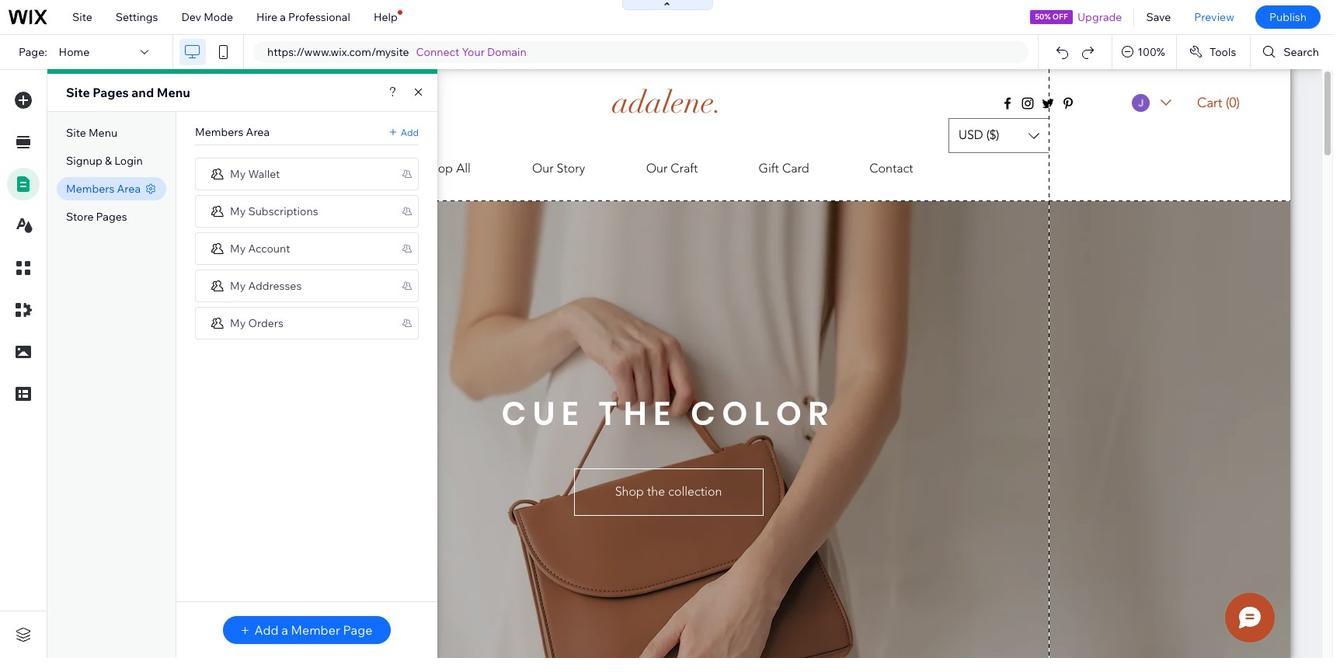 Task type: vqa. For each thing, say whether or not it's contained in the screenshot.
Visitors
no



Task type: locate. For each thing, give the bounding box(es) containing it.
dev
[[181, 10, 201, 24]]

site for site menu
[[66, 126, 86, 140]]

signup & login
[[66, 154, 143, 168]]

1 vertical spatial site
[[66, 85, 90, 100]]

1 horizontal spatial members area
[[195, 125, 270, 139]]

site
[[72, 10, 92, 24], [66, 85, 90, 100], [66, 126, 86, 140]]

0 vertical spatial add
[[401, 126, 419, 138]]

members up my wallet
[[195, 125, 244, 139]]

0 horizontal spatial menu
[[89, 126, 117, 140]]

my orders
[[230, 316, 284, 330]]

area up my wallet
[[246, 125, 270, 139]]

1 my from the top
[[230, 167, 246, 181]]

my for my orders
[[230, 316, 246, 330]]

0 vertical spatial members area
[[195, 125, 270, 139]]

my left orders
[[230, 316, 246, 330]]

my for my account
[[230, 241, 246, 255]]

store pages
[[66, 210, 127, 224]]

off
[[1053, 12, 1069, 22]]

site for site pages and menu
[[66, 85, 90, 100]]

publish
[[1270, 10, 1307, 24]]

member
[[291, 623, 340, 638]]

1 vertical spatial add
[[255, 623, 279, 638]]

1 horizontal spatial menu
[[157, 85, 190, 100]]

0 vertical spatial site
[[72, 10, 92, 24]]

add for add a member page
[[255, 623, 279, 638]]

5 my from the top
[[230, 316, 246, 330]]

0 vertical spatial a
[[280, 10, 286, 24]]

0 vertical spatial area
[[246, 125, 270, 139]]

2 vertical spatial site
[[66, 126, 86, 140]]

add inside button
[[255, 623, 279, 638]]

100% button
[[1113, 35, 1177, 69]]

tools button
[[1177, 35, 1251, 69]]

a
[[280, 10, 286, 24], [282, 623, 288, 638]]

0 horizontal spatial add
[[255, 623, 279, 638]]

area down login
[[117, 182, 141, 196]]

1 vertical spatial members
[[66, 182, 115, 196]]

site down home
[[66, 85, 90, 100]]

page
[[343, 623, 373, 638]]

1 vertical spatial pages
[[96, 210, 127, 224]]

site up signup
[[66, 126, 86, 140]]

pages left the and
[[93, 85, 129, 100]]

signup
[[66, 154, 102, 168]]

1 horizontal spatial add
[[401, 126, 419, 138]]

members area up my wallet
[[195, 125, 270, 139]]

menu right the and
[[157, 85, 190, 100]]

site pages and menu
[[66, 85, 190, 100]]

my addresses
[[230, 279, 302, 293]]

settings
[[116, 10, 158, 24]]

100%
[[1138, 45, 1166, 59]]

3 my from the top
[[230, 241, 246, 255]]

0 horizontal spatial members
[[66, 182, 115, 196]]

1 vertical spatial area
[[117, 182, 141, 196]]

members area down signup & login
[[66, 182, 141, 196]]

0 vertical spatial pages
[[93, 85, 129, 100]]

add a member page
[[255, 623, 373, 638]]

0 horizontal spatial members area
[[66, 182, 141, 196]]

hire a professional
[[257, 10, 350, 24]]

mode
[[204, 10, 233, 24]]

my left "account"
[[230, 241, 246, 255]]

subscriptions
[[248, 204, 318, 218]]

1 horizontal spatial members
[[195, 125, 244, 139]]

pages right store
[[96, 210, 127, 224]]

my down my wallet
[[230, 204, 246, 218]]

menu
[[157, 85, 190, 100], [89, 126, 117, 140]]

your
[[462, 45, 485, 59]]

1 vertical spatial a
[[282, 623, 288, 638]]

site up home
[[72, 10, 92, 24]]

https://www.wix.com/mysite connect your domain
[[267, 45, 527, 59]]

area
[[246, 125, 270, 139], [117, 182, 141, 196]]

add
[[401, 126, 419, 138], [255, 623, 279, 638]]

dev mode
[[181, 10, 233, 24]]

preview button
[[1183, 0, 1247, 34]]

members down signup
[[66, 182, 115, 196]]

members
[[195, 125, 244, 139], [66, 182, 115, 196]]

my subscriptions
[[230, 204, 318, 218]]

members area
[[195, 125, 270, 139], [66, 182, 141, 196]]

0 vertical spatial menu
[[157, 85, 190, 100]]

menu up signup & login
[[89, 126, 117, 140]]

upgrade
[[1078, 10, 1123, 24]]

my left addresses
[[230, 279, 246, 293]]

&
[[105, 154, 112, 168]]

1 vertical spatial members area
[[66, 182, 141, 196]]

a right the hire
[[280, 10, 286, 24]]

pages
[[93, 85, 129, 100], [96, 210, 127, 224]]

2 my from the top
[[230, 204, 246, 218]]

save
[[1147, 10, 1172, 24]]

a inside button
[[282, 623, 288, 638]]

my for my subscriptions
[[230, 204, 246, 218]]

4 my from the top
[[230, 279, 246, 293]]

a left member
[[282, 623, 288, 638]]

orders
[[248, 316, 284, 330]]

search button
[[1252, 35, 1334, 69]]

my left the wallet
[[230, 167, 246, 181]]

my
[[230, 167, 246, 181], [230, 204, 246, 218], [230, 241, 246, 255], [230, 279, 246, 293], [230, 316, 246, 330]]



Task type: describe. For each thing, give the bounding box(es) containing it.
search
[[1284, 45, 1320, 59]]

home
[[59, 45, 90, 59]]

and
[[132, 85, 154, 100]]

add for add
[[401, 126, 419, 138]]

a for hire
[[280, 10, 286, 24]]

account
[[248, 241, 290, 255]]

my account
[[230, 241, 290, 255]]

store
[[66, 210, 94, 224]]

1 vertical spatial menu
[[89, 126, 117, 140]]

preview
[[1195, 10, 1235, 24]]

site menu
[[66, 126, 117, 140]]

wallet
[[248, 167, 280, 181]]

addresses
[[248, 279, 302, 293]]

my for my addresses
[[230, 279, 246, 293]]

login
[[114, 154, 143, 168]]

0 vertical spatial members
[[195, 125, 244, 139]]

1 horizontal spatial area
[[246, 125, 270, 139]]

a for add
[[282, 623, 288, 638]]

50% off
[[1035, 12, 1069, 22]]

help
[[374, 10, 398, 24]]

publish button
[[1256, 5, 1321, 29]]

save button
[[1135, 0, 1183, 34]]

connect
[[416, 45, 460, 59]]

tools
[[1210, 45, 1237, 59]]

domain
[[487, 45, 527, 59]]

50%
[[1035, 12, 1051, 22]]

my wallet
[[230, 167, 280, 181]]

0 horizontal spatial area
[[117, 182, 141, 196]]

site for site
[[72, 10, 92, 24]]

professional
[[288, 10, 350, 24]]

my for my wallet
[[230, 167, 246, 181]]

add a member page button
[[223, 616, 391, 644]]

pages for site
[[93, 85, 129, 100]]

hire
[[257, 10, 278, 24]]

pages for store
[[96, 210, 127, 224]]

https://www.wix.com/mysite
[[267, 45, 409, 59]]



